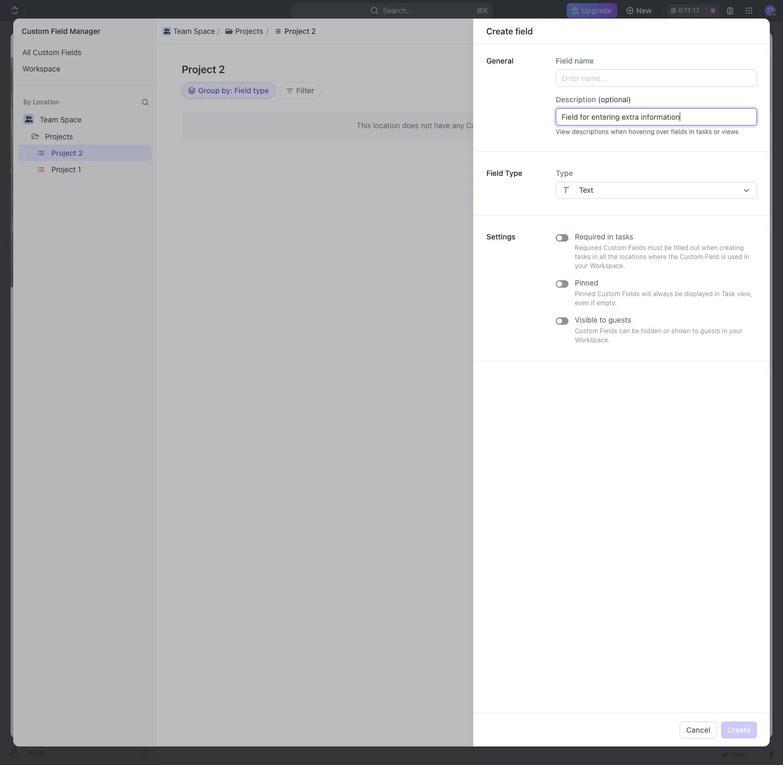 Task type: locate. For each thing, give the bounding box(es) containing it.
your
[[575, 262, 589, 270], [730, 327, 743, 335]]

progress up locations
[[632, 237, 659, 245]]

0 vertical spatial added
[[567, 135, 586, 143]]

2 progress from the top
[[632, 237, 659, 245]]

used
[[728, 253, 743, 261]]

dashboards link
[[4, 106, 154, 123]]

1 vertical spatial 21
[[703, 237, 710, 245]]

docs
[[25, 91, 43, 100]]

your up tag
[[575, 262, 589, 270]]

0 horizontal spatial be
[[632, 327, 640, 335]]

1 type from the left
[[506, 169, 523, 178]]

1 vertical spatial 23 mins
[[702, 118, 726, 126]]

21 up displayed
[[703, 262, 710, 270]]

hide inside button
[[551, 124, 565, 132]]

21 mins down is
[[703, 262, 726, 270]]

the right all
[[609, 253, 618, 261]]

team space button up / project 2
[[161, 25, 217, 37]]

task inside pinned pinned custom fields will always be displayed in task view, even if empty.
[[722, 290, 736, 298]]

21 mins up is
[[703, 237, 726, 245]]

23 mins right the fields
[[702, 135, 726, 143]]

name
[[575, 56, 594, 65]]

1 horizontal spatial project 2 button
[[269, 25, 321, 37]]

0 vertical spatial to complete
[[546, 177, 666, 194]]

0 vertical spatial task
[[723, 68, 739, 77]]

2 type from the left
[[556, 169, 574, 178]]

mins up search tasks... text field
[[711, 101, 726, 109]]

0 horizontal spatial tasks
[[575, 253, 591, 261]]

tree inside sidebar "navigation"
[[4, 185, 154, 328]]

0 vertical spatial activity
[[531, 68, 568, 81]]

1 vertical spatial progress
[[632, 237, 659, 245]]

calendar
[[271, 98, 302, 107]]

complete up added tag power
[[548, 245, 577, 253]]

project 2
[[285, 26, 316, 35], [293, 29, 324, 38], [182, 63, 225, 75], [184, 63, 247, 81], [51, 149, 83, 158]]

field inside "required in tasks required custom fields must be filled out when creating tasks in all the locations where the custom field is used in your workspace."
[[706, 253, 720, 261]]

1 vertical spatial projects button
[[40, 128, 78, 145]]

1 vertical spatial your
[[730, 327, 743, 335]]

0 vertical spatial be
[[665, 244, 673, 252]]

fields
[[61, 48, 82, 57], [495, 121, 515, 130], [629, 244, 647, 252], [623, 290, 640, 298], [600, 327, 618, 335]]

fields left can
[[600, 327, 618, 335]]

23 down the "customize" button at the right top
[[702, 118, 710, 126]]

1 horizontal spatial when
[[702, 244, 718, 252]]

search
[[616, 98, 640, 107]]

1 vertical spatial added
[[553, 279, 572, 287]]

21 down search tasks... text field
[[703, 177, 710, 185]]

1 vertical spatial when
[[702, 244, 718, 252]]

6 mins from the top
[[711, 262, 726, 270]]

visible
[[575, 316, 598, 325]]

create
[[487, 26, 514, 36], [682, 65, 706, 74], [532, 121, 553, 129], [728, 726, 752, 735]]

when right out
[[702, 244, 718, 252]]

create down ⌘k
[[487, 26, 514, 36]]

when left hovering
[[611, 128, 627, 136]]

23 mins up search tasks... text field
[[702, 101, 726, 109]]

0 vertical spatial projects button
[[220, 25, 269, 37]]

0 vertical spatial tasks
[[697, 128, 713, 136]]

1 vertical spatial 23
[[702, 118, 710, 126]]

created this task
[[551, 101, 603, 109]]

added
[[567, 135, 586, 143], [553, 279, 572, 287]]

workspace. down all
[[591, 262, 626, 270]]

status
[[581, 118, 599, 126], [581, 160, 599, 168], [581, 177, 599, 185], [581, 203, 599, 211], [581, 237, 599, 245], [581, 262, 599, 270]]

1 horizontal spatial or
[[715, 128, 721, 136]]

be right can
[[632, 327, 640, 335]]

21 mins down views
[[703, 177, 726, 185]]

1 progress from the top
[[632, 177, 659, 185]]

0 vertical spatial list
[[161, 25, 749, 37]]

1 horizontal spatial type
[[556, 169, 574, 178]]

0 vertical spatial pinned
[[575, 278, 599, 287]]

when
[[611, 128, 627, 136], [702, 244, 718, 252]]

to complete down com
[[546, 177, 666, 194]]

0 horizontal spatial your
[[575, 262, 589, 270]]

custom inside "button"
[[33, 48, 59, 57]]

your inside visible to guests custom fields can be hidden or shown to guests in your workspace.
[[730, 327, 743, 335]]

2 changed from the top
[[553, 160, 579, 168]]

3 changed from the top
[[553, 177, 579, 185]]

0 vertical spatial 23
[[702, 101, 710, 109]]

4 status from the top
[[581, 203, 599, 211]]

complete down locations
[[623, 262, 655, 270]]

new button
[[622, 2, 659, 19]]

upgrade
[[582, 6, 613, 15]]

be inside "required in tasks required custom fields must be filled out when creating tasks in all the locations where the custom field is used in your workspace."
[[665, 244, 673, 252]]

0 vertical spatial 21
[[703, 177, 710, 185]]

1 horizontal spatial your
[[730, 327, 743, 335]]

1 vertical spatial do
[[680, 262, 689, 270]]

mins down views
[[711, 177, 726, 185]]

1 horizontal spatial add
[[707, 68, 721, 77]]

0 vertical spatial in progress
[[623, 177, 660, 185]]

3 21 from the top
[[703, 262, 710, 270]]

3 23 mins from the top
[[702, 135, 726, 143]]

type inside dropdown button
[[556, 169, 574, 178]]

2 required from the top
[[575, 244, 602, 252]]

2 horizontal spatial tasks
[[697, 128, 713, 136]]

2 vertical spatial be
[[632, 327, 640, 335]]

mins down customize
[[711, 135, 726, 143]]

task
[[723, 68, 739, 77], [722, 290, 736, 298]]

view,
[[738, 290, 753, 298]]

list containing project 2
[[13, 145, 156, 178]]

mins down is
[[711, 262, 726, 270]]

1 vertical spatial complete
[[548, 245, 577, 253]]

2 23 mins from the top
[[702, 118, 726, 126]]

by
[[23, 98, 31, 106]]

/
[[225, 29, 227, 38], [275, 29, 277, 38], [155, 40, 157, 49]]

23 up search tasks... text field
[[702, 101, 710, 109]]

2 changed status from from the top
[[551, 160, 617, 168]]

guests
[[609, 316, 632, 325], [701, 327, 721, 335]]

0 horizontal spatial add
[[605, 65, 619, 74]]

workspace. inside visible to guests custom fields can be hidden or shown to guests in your workspace.
[[575, 336, 611, 344]]

create new field
[[682, 65, 739, 74]]

0 vertical spatial 21 mins
[[703, 177, 726, 185]]

hide up clickbot
[[551, 124, 565, 132]]

1 vertical spatial pinned
[[575, 290, 596, 298]]

user group image for the rightmost team space link
[[169, 31, 175, 37]]

1 vertical spatial to complete
[[546, 237, 666, 253]]

1 vertical spatial activity
[[747, 83, 768, 90]]

hide
[[658, 98, 675, 107], [551, 124, 565, 132]]

1 to complete from the top
[[546, 177, 666, 194]]

be left filled
[[665, 244, 673, 252]]

23 mins down customize
[[702, 118, 726, 126]]

1 horizontal spatial /
[[225, 29, 227, 38]]

1 horizontal spatial field
[[651, 65, 666, 74]]

1 vertical spatial list
[[13, 44, 156, 77]]

your down 'view,'
[[730, 327, 743, 335]]

invite
[[28, 749, 46, 758]]

or
[[715, 128, 721, 136], [664, 327, 670, 335]]

or for guests
[[664, 327, 670, 335]]

workspace. down visible
[[575, 336, 611, 344]]

fields left will
[[623, 290, 640, 298]]

0 horizontal spatial hide
[[551, 124, 565, 132]]

1 horizontal spatial activity
[[747, 83, 768, 90]]

project 2 link
[[279, 28, 327, 40], [161, 40, 192, 49]]

1 in progress from the top
[[623, 177, 660, 185]]

mins up is
[[711, 237, 726, 245]]

1 21 mins from the top
[[703, 177, 726, 185]]

0:11:18 button
[[668, 4, 720, 17]]

do up the view descriptions when hovering over fields in tasks or views
[[650, 118, 658, 126]]

2 vertical spatial 21 mins
[[703, 262, 726, 270]]

tasks left all
[[575, 253, 591, 261]]

to complete
[[546, 177, 666, 194], [546, 237, 666, 253]]

0 horizontal spatial type
[[506, 169, 523, 178]]

be right the always
[[676, 290, 683, 298]]

1 vertical spatial be
[[676, 290, 683, 298]]

0 vertical spatial 23 mins
[[702, 101, 726, 109]]

6 changed from the top
[[553, 262, 579, 270]]

the
[[609, 253, 618, 261], [669, 253, 679, 261]]

eloisefrancis23@gmail. com
[[540, 135, 688, 151]]

0 horizontal spatial team space button
[[35, 111, 86, 128]]

to do up the view descriptions when hovering over fields in tasks or views
[[639, 118, 658, 126]]

1 23 mins from the top
[[702, 101, 726, 109]]

this location does not have any custom fields
[[357, 121, 515, 130]]

1 vertical spatial task
[[722, 290, 736, 298]]

project
[[285, 26, 310, 35], [293, 29, 318, 38], [161, 40, 185, 49], [182, 63, 217, 75], [184, 63, 232, 81], [51, 149, 76, 158], [51, 165, 76, 174]]

5 mins from the top
[[711, 237, 726, 245]]

2 status from the top
[[581, 160, 599, 168]]

2 vertical spatial list
[[13, 145, 156, 178]]

user group image inside team space link
[[169, 31, 175, 37]]

2 23 from the top
[[702, 118, 710, 126]]

4 mins from the top
[[711, 177, 726, 185]]

field type
[[487, 169, 523, 178]]

pinned pinned custom fields will always be displayed in task view, even if empty.
[[575, 278, 753, 307]]

1 vertical spatial hide
[[551, 124, 565, 132]]

displayed
[[685, 290, 714, 298]]

or left shown
[[664, 327, 670, 335]]

activity inside task sidebar navigation tab list
[[747, 83, 768, 90]]

2 horizontal spatial be
[[676, 290, 683, 298]]

None text field
[[556, 108, 758, 126]]

tasks up locations
[[616, 232, 634, 241]]

create for one
[[532, 121, 553, 129]]

0 horizontal spatial do
[[650, 118, 658, 126]]

projects button
[[220, 25, 269, 37], [40, 128, 78, 145]]

or inside visible to guests custom fields can be hidden or shown to guests in your workspace.
[[664, 327, 670, 335]]

field for add existing field
[[651, 65, 666, 74]]

2 vertical spatial 23
[[702, 135, 710, 143]]

team space button
[[161, 25, 217, 37], [35, 111, 86, 128]]

user group image for the right team space button
[[164, 28, 170, 34]]

0 horizontal spatial when
[[611, 128, 627, 136]]

create left new
[[682, 65, 706, 74]]

all
[[600, 253, 607, 261]]

1 horizontal spatial be
[[665, 244, 673, 252]]

changed
[[553, 118, 579, 126], [553, 160, 579, 168], [553, 177, 579, 185], [553, 203, 579, 211], [553, 237, 579, 245], [553, 262, 579, 270]]

2 vertical spatial 21
[[703, 262, 710, 270]]

2 in progress from the top
[[623, 237, 660, 245]]

tree
[[4, 185, 154, 328]]

1 horizontal spatial hide
[[658, 98, 675, 107]]

6 status from the top
[[581, 262, 599, 270]]

23 for changed status from
[[702, 118, 710, 126]]

guests right shown
[[701, 327, 721, 335]]

0 horizontal spatial or
[[664, 327, 670, 335]]

5 status from the top
[[581, 237, 599, 245]]

hide down enter name... text box
[[658, 98, 675, 107]]

or left views
[[715, 128, 721, 136]]

be inside pinned pinned custom fields will always be displayed in task view, even if empty.
[[676, 290, 683, 298]]

1 horizontal spatial the
[[669, 253, 679, 261]]

1 vertical spatial guests
[[701, 327, 721, 335]]

task right new
[[723, 68, 739, 77]]

0 vertical spatial or
[[715, 128, 721, 136]]

2 from from the top
[[601, 160, 615, 168]]

3 mins from the top
[[711, 135, 726, 143]]

2 horizontal spatial field
[[724, 65, 739, 74]]

0:11:18
[[679, 6, 701, 14]]

user group image
[[164, 28, 170, 34], [169, 31, 175, 37], [11, 208, 19, 214]]

23 mins for changed status from
[[702, 118, 726, 126]]

0 horizontal spatial the
[[609, 253, 618, 261]]

your inside "required in tasks required custom fields must be filled out when creating tasks in all the locations where the custom field is used in your workspace."
[[575, 262, 589, 270]]

2 the from the left
[[669, 253, 679, 261]]

1 vertical spatial project 2 button
[[47, 145, 152, 161]]

in progress up locations
[[623, 237, 660, 245]]

23
[[702, 101, 710, 109], [702, 118, 710, 126], [702, 135, 710, 143]]

will
[[642, 290, 652, 298]]

mins up views
[[711, 118, 726, 126]]

1 changed status from from the top
[[551, 118, 617, 126]]

tasks right the fields
[[697, 128, 713, 136]]

dashboards
[[25, 109, 67, 118]]

in progress down eloisefrancis23@gmail.
[[623, 177, 660, 185]]

tasks
[[697, 128, 713, 136], [616, 232, 634, 241], [575, 253, 591, 261]]

0 horizontal spatial activity
[[531, 68, 568, 81]]

1 vertical spatial or
[[664, 327, 670, 335]]

not
[[421, 121, 433, 130]]

clickbot
[[540, 135, 565, 143]]

list
[[161, 25, 749, 37], [13, 44, 156, 77], [13, 145, 156, 178]]

team space button down location
[[35, 111, 86, 128]]

user group image inside tree
[[11, 208, 19, 214]]

to complete up power
[[546, 237, 666, 253]]

board
[[198, 98, 219, 107]]

23 mins
[[702, 101, 726, 109], [702, 118, 726, 126], [702, 135, 726, 143]]

progress
[[632, 177, 659, 185], [632, 237, 659, 245]]

complete down clickbot
[[548, 186, 577, 194]]

added watcher:
[[565, 135, 615, 143]]

user group image inside team space button
[[164, 28, 170, 34]]

list link
[[236, 95, 251, 110]]

0 vertical spatial team space button
[[161, 25, 217, 37]]

Search tasks... text field
[[652, 120, 758, 136]]

0 vertical spatial hide
[[658, 98, 675, 107]]

21
[[703, 177, 710, 185], [703, 237, 710, 245], [703, 262, 710, 270]]

1 horizontal spatial projects button
[[220, 25, 269, 37]]

fields up workspace button
[[61, 48, 82, 57]]

description (optional)
[[556, 95, 632, 104]]

0 horizontal spatial projects button
[[40, 128, 78, 145]]

filled
[[674, 244, 689, 252]]

23 left views
[[702, 135, 710, 143]]

0 vertical spatial guests
[[609, 316, 632, 325]]

favorites button
[[4, 152, 41, 164]]

to do down filled
[[670, 262, 689, 270]]

1 vertical spatial to do
[[670, 262, 689, 270]]

1 vertical spatial tasks
[[616, 232, 634, 241]]

0 horizontal spatial project 2 button
[[47, 145, 152, 161]]

1 horizontal spatial to do
[[670, 262, 689, 270]]

1 vertical spatial 21 mins
[[703, 237, 726, 245]]

fields up locations
[[629, 244, 647, 252]]

0 vertical spatial progress
[[632, 177, 659, 185]]

2 pinned from the top
[[575, 290, 596, 298]]

sidebar navigation
[[0, 21, 159, 766]]

cancel
[[687, 726, 711, 735]]

Enter name... text field
[[556, 69, 758, 87]]

create up clickbot
[[532, 121, 553, 129]]

2 vertical spatial tasks
[[575, 253, 591, 261]]

field for create new field
[[724, 65, 739, 74]]

guests up can
[[609, 316, 632, 325]]

progress down eloisefrancis23@gmail.
[[632, 177, 659, 185]]

power
[[585, 279, 603, 287]]

21 mins
[[703, 177, 726, 185], [703, 237, 726, 245], [703, 262, 726, 270]]

be inside visible to guests custom fields can be hidden or shown to guests in your workspace.
[[632, 327, 640, 335]]

complete
[[548, 186, 577, 194], [548, 245, 577, 253], [623, 262, 655, 270]]

the down filled
[[669, 253, 679, 261]]

team space, , element
[[55, 39, 66, 50]]

task left 'view,'
[[722, 290, 736, 298]]

0 vertical spatial workspace.
[[591, 262, 626, 270]]

do down filled
[[680, 262, 689, 270]]

1 vertical spatial required
[[575, 244, 602, 252]]

do
[[650, 118, 658, 126], [680, 262, 689, 270]]

2 vertical spatial 23 mins
[[702, 135, 726, 143]]

3 23 from the top
[[702, 135, 710, 143]]

board link
[[196, 95, 219, 110]]

21 right out
[[703, 237, 710, 245]]

1 horizontal spatial tasks
[[616, 232, 634, 241]]

locations
[[620, 253, 647, 261]]

0 horizontal spatial to do
[[639, 118, 658, 126]]

activity inside task sidebar content section
[[531, 68, 568, 81]]

fields inside visible to guests custom fields can be hidden or shown to guests in your workspace.
[[600, 327, 618, 335]]

project 1
[[51, 165, 81, 174]]

team space
[[173, 26, 215, 35], [178, 29, 220, 38], [70, 40, 112, 49], [40, 115, 82, 124]]

workspace. inside "required in tasks required custom fields must be filled out when creating tasks in all the locations where the custom field is used in your workspace."
[[591, 262, 626, 270]]

create new field button
[[676, 61, 746, 78]]



Task type: describe. For each thing, give the bounding box(es) containing it.
is
[[722, 253, 727, 261]]

location
[[373, 121, 401, 130]]

required in tasks required custom fields must be filled out when creating tasks in all the locations where the custom field is used in your workspace.
[[575, 232, 750, 270]]

0 vertical spatial do
[[650, 118, 658, 126]]

be for guests
[[632, 327, 640, 335]]

1 from from the top
[[601, 118, 615, 126]]

add existing field button
[[599, 61, 672, 78]]

task sidebar content section
[[518, 58, 741, 739]]

add task
[[707, 68, 739, 77]]

fields inside "button"
[[61, 48, 82, 57]]

custom inside visible to guests custom fields can be hidden or shown to guests in your workspace.
[[575, 327, 599, 335]]

favorites
[[8, 154, 36, 162]]

0 vertical spatial complete
[[548, 186, 577, 194]]

1 the from the left
[[609, 253, 618, 261]]

assignees button
[[429, 122, 478, 135]]

new
[[637, 6, 653, 15]]

views
[[723, 128, 739, 136]]

out
[[691, 244, 701, 252]]

list containing all custom fields
[[13, 44, 156, 77]]

you
[[540, 118, 551, 126]]

3 from from the top
[[601, 177, 615, 185]]

descriptions
[[573, 128, 610, 136]]

5 changed status from from the top
[[551, 237, 617, 245]]

cancel button
[[681, 722, 718, 739]]

create one button
[[520, 119, 570, 132]]

custom field manager
[[22, 27, 100, 36]]

create for field
[[487, 26, 514, 36]]

23 mins for added watcher:
[[702, 135, 726, 143]]

1 status from the top
[[581, 118, 599, 126]]

added tag power
[[551, 279, 603, 287]]

1 vertical spatial team space button
[[35, 111, 86, 128]]

3 status from the top
[[581, 177, 599, 185]]

watcher:
[[587, 135, 613, 143]]

calendar link
[[268, 95, 302, 110]]

fields left create one button
[[495, 121, 515, 130]]

this
[[578, 101, 588, 109]]

create right cancel
[[728, 726, 752, 735]]

one
[[555, 121, 566, 129]]

0 vertical spatial when
[[611, 128, 627, 136]]

task
[[590, 101, 603, 109]]

if
[[592, 299, 595, 307]]

6 from from the top
[[601, 262, 615, 270]]

visible to guests custom fields can be hidden or shown to guests in your workspace.
[[575, 316, 743, 344]]

3 changed status from from the top
[[551, 177, 617, 185]]

2 to complete from the top
[[546, 237, 666, 253]]

2 horizontal spatial /
[[275, 29, 277, 38]]

custom inside pinned pinned custom fields will always be displayed in task view, even if empty.
[[598, 290, 621, 298]]

even
[[575, 299, 590, 307]]

fields inside "required in tasks required custom fields must be filled out when creating tasks in all the locations where the custom field is used in your workspace."
[[629, 244, 647, 252]]

fields inside pinned pinned custom fields will always be displayed in task view, even if empty.
[[623, 290, 640, 298]]

by location
[[23, 98, 59, 106]]

all
[[22, 48, 31, 57]]

action
[[144, 499, 169, 508]]

task sidebar navigation tab list
[[746, 64, 769, 126]]

assignees
[[442, 124, 473, 132]]

when inside "required in tasks required custom fields must be filled out when creating tasks in all the locations where the custom field is used in your workspace."
[[702, 244, 718, 252]]

1 horizontal spatial guests
[[701, 327, 721, 335]]

any
[[453, 121, 465, 130]]

1
[[78, 165, 81, 174]]

0 vertical spatial to do
[[639, 118, 658, 126]]

action items button
[[140, 494, 198, 513]]

list
[[238, 98, 251, 107]]

existing
[[621, 65, 649, 74]]

task inside add task button
[[723, 68, 739, 77]]

add task button
[[701, 64, 746, 81]]

1 horizontal spatial project 2 link
[[279, 28, 327, 40]]

4 changed status from from the top
[[551, 203, 617, 211]]

projects link
[[229, 28, 273, 40]]

0 horizontal spatial project 2 link
[[161, 40, 192, 49]]

4 from from the top
[[601, 203, 615, 211]]

hide button
[[546, 122, 569, 135]]

in inside visible to guests custom fields can be hidden or shown to guests in your workspace.
[[723, 327, 728, 335]]

creating
[[720, 244, 745, 252]]

empty.
[[597, 299, 617, 307]]

send
[[706, 715, 723, 724]]

all custom fields button
[[18, 44, 152, 60]]

hidden
[[642, 327, 662, 335]]

2 21 from the top
[[703, 237, 710, 245]]

0 horizontal spatial field
[[516, 26, 533, 36]]

add for add existing field
[[605, 65, 619, 74]]

5 changed from the top
[[553, 237, 579, 245]]

inbox link
[[4, 69, 154, 86]]

tag
[[574, 279, 583, 287]]

nov
[[613, 40, 625, 48]]

in inside pinned pinned custom fields will always be displayed in task view, even if empty.
[[715, 290, 721, 298]]

1 horizontal spatial do
[[680, 262, 689, 270]]

space inside list
[[194, 26, 215, 35]]

workspace button
[[18, 60, 152, 77]]

docs link
[[4, 88, 154, 104]]

3 21 mins from the top
[[703, 262, 726, 270]]

1 horizontal spatial team space button
[[161, 25, 217, 37]]

created
[[579, 40, 602, 48]]

view
[[556, 128, 571, 136]]

⌘k
[[477, 6, 489, 15]]

list containing team space
[[161, 25, 749, 37]]

Type text field
[[580, 182, 739, 198]]

0 horizontal spatial guests
[[609, 316, 632, 325]]

create field
[[487, 26, 533, 36]]

Edit task name text field
[[47, 341, 477, 361]]

user group image for tree inside sidebar "navigation"
[[11, 208, 19, 214]]

be for custom
[[676, 290, 683, 298]]

on
[[604, 40, 612, 48]]

settings
[[487, 232, 516, 241]]

1 pinned from the top
[[575, 278, 599, 287]]

all custom fields
[[22, 48, 82, 57]]

share
[[644, 40, 665, 49]]

added for tag
[[553, 279, 572, 287]]

1 changed from the top
[[553, 118, 579, 126]]

2 mins from the top
[[711, 118, 726, 126]]

create one
[[532, 121, 566, 129]]

view descriptions when hovering over fields in tasks or views
[[556, 128, 739, 136]]

2 21 mins from the top
[[703, 237, 726, 245]]

add for add task
[[707, 68, 721, 77]]

or for when
[[715, 128, 721, 136]]

does
[[403, 121, 419, 130]]

created on nov 17
[[579, 40, 634, 48]]

1 required from the top
[[575, 232, 606, 241]]

5 from from the top
[[601, 237, 615, 245]]

field name
[[556, 56, 594, 65]]

6 changed status from from the top
[[551, 262, 617, 270]]

manager
[[70, 27, 100, 36]]

hide inside dropdown button
[[658, 98, 675, 107]]

2 vertical spatial complete
[[623, 262, 655, 270]]

can
[[620, 327, 631, 335]]

added for watcher:
[[567, 135, 586, 143]]

create for new
[[682, 65, 706, 74]]

inbox
[[25, 73, 44, 82]]

eloisefrancis23@gmail.
[[615, 135, 688, 143]]

have
[[435, 121, 451, 130]]

general
[[487, 56, 514, 65]]

0 vertical spatial project 2 button
[[269, 25, 321, 37]]

new
[[708, 65, 722, 74]]

items
[[172, 499, 193, 508]]

where
[[649, 253, 667, 261]]

description
[[556, 95, 597, 104]]

0 horizontal spatial team space link
[[70, 40, 112, 49]]

customize button
[[680, 95, 734, 110]]

/ project 2
[[155, 40, 192, 49]]

1 horizontal spatial team space link
[[165, 28, 223, 40]]

1 23 from the top
[[702, 101, 710, 109]]

hide button
[[646, 95, 678, 110]]

add existing field
[[605, 65, 666, 74]]

1 21 from the top
[[703, 177, 710, 185]]

0 horizontal spatial /
[[155, 40, 157, 49]]

spaces
[[8, 172, 31, 180]]

shown
[[672, 327, 691, 335]]

23 for added watcher:
[[702, 135, 710, 143]]

1 mins from the top
[[711, 101, 726, 109]]

4 changed from the top
[[553, 203, 579, 211]]

home
[[25, 55, 46, 64]]



Task type: vqa. For each thing, say whether or not it's contained in the screenshot.
alert
no



